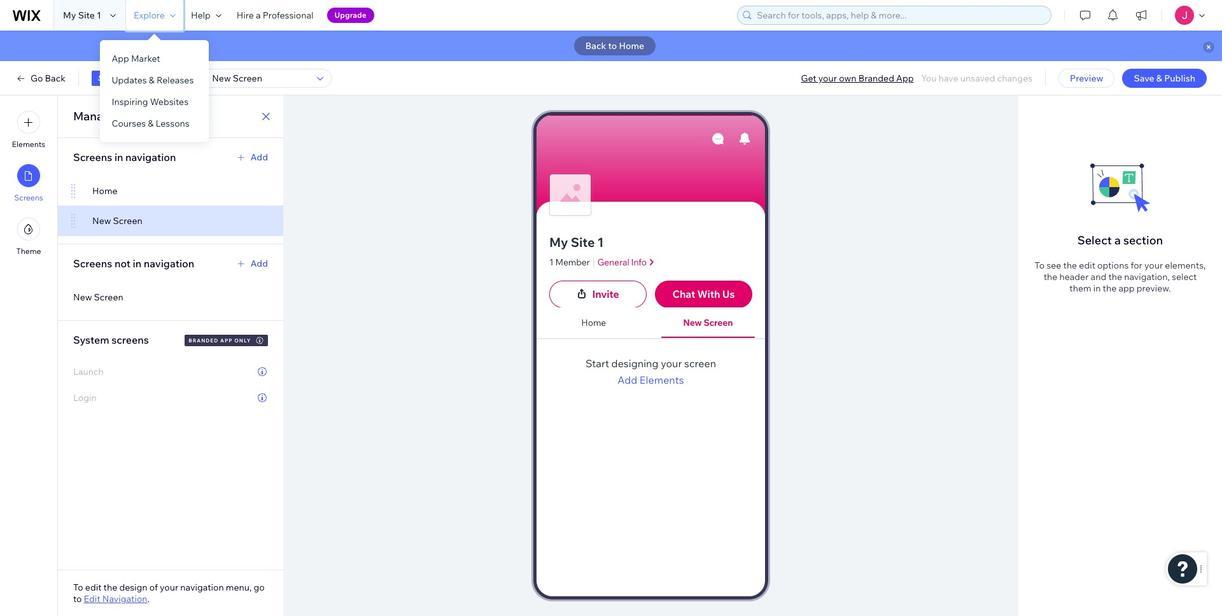 Task type: locate. For each thing, give the bounding box(es) containing it.
2 add button from the top
[[235, 258, 268, 269]]

screens button
[[14, 164, 43, 202]]

screens not in navigation
[[73, 257, 194, 270]]

new screen down not
[[73, 292, 123, 303]]

go
[[254, 582, 265, 593]]

1 horizontal spatial back
[[586, 40, 606, 52]]

navigation down 'courses & lessons' on the top left of the page
[[126, 151, 176, 164]]

new screen
[[92, 215, 142, 227], [73, 292, 123, 303], [683, 317, 733, 329]]

new screen for header
[[683, 317, 733, 329]]

your up add elements button
[[661, 357, 682, 370]]

elements inside menu
[[12, 139, 45, 149]]

1 vertical spatial edit
[[85, 582, 102, 593]]

my for my site 1
[[63, 10, 76, 21]]

1 vertical spatial add button
[[235, 258, 268, 269]]

2 horizontal spatial home
[[619, 40, 645, 52]]

2 horizontal spatial 1
[[598, 234, 604, 250]]

navigation
[[126, 151, 176, 164], [144, 257, 194, 270], [180, 582, 224, 593]]

2 vertical spatial navigation
[[180, 582, 224, 593]]

0 horizontal spatial 1
[[97, 10, 101, 21]]

0 vertical spatial add
[[251, 152, 268, 163]]

0 horizontal spatial a
[[256, 10, 261, 21]]

0 horizontal spatial new
[[73, 292, 92, 303]]

add
[[251, 152, 268, 163], [251, 258, 268, 269], [618, 374, 638, 387]]

login
[[73, 392, 97, 404]]

a right hire
[[256, 10, 261, 21]]

& for updates
[[149, 75, 155, 86]]

1 vertical spatial my
[[550, 234, 568, 250]]

1 horizontal spatial branded
[[859, 73, 895, 84]]

0 vertical spatial site
[[78, 10, 95, 21]]

0 horizontal spatial to
[[73, 582, 83, 593]]

add for screens not in navigation
[[251, 258, 268, 269]]

1 vertical spatial add
[[251, 258, 268, 269]]

branded
[[859, 73, 895, 84], [189, 337, 219, 344]]

in inside to see the edit options for your elements, the header and the navigation, select them in the app preview.
[[1094, 283, 1101, 294]]

1 horizontal spatial app
[[220, 337, 233, 344]]

screen down not
[[94, 292, 123, 303]]

lessons
[[156, 118, 190, 129]]

new screen down with
[[683, 317, 733, 329]]

0 vertical spatial elements
[[12, 139, 45, 149]]

site left explore
[[78, 10, 95, 21]]

theme
[[16, 246, 41, 256]]

elements inside start designing your screen add elements
[[640, 374, 684, 387]]

in right them at the top of the page
[[1094, 283, 1101, 294]]

0 vertical spatial back
[[586, 40, 606, 52]]

1 vertical spatial site
[[571, 234, 595, 250]]

0 vertical spatial add button
[[235, 152, 268, 163]]

0 vertical spatial screen
[[113, 215, 142, 227]]

0 horizontal spatial elements
[[12, 139, 45, 149]]

in right not
[[133, 257, 142, 270]]

0 vertical spatial navigation
[[714, 294, 760, 305]]

2 horizontal spatial new
[[683, 317, 702, 329]]

a right the select
[[1115, 233, 1121, 248]]

1 vertical spatial home
[[92, 185, 118, 197]]

site for my site 1
[[78, 10, 95, 21]]

2 vertical spatial new screen
[[683, 317, 733, 329]]

1 horizontal spatial a
[[1115, 233, 1121, 248]]

have
[[939, 73, 959, 84]]

new down chat
[[683, 317, 702, 329]]

0 horizontal spatial site
[[78, 10, 95, 21]]

1 vertical spatial 1
[[598, 234, 604, 250]]

navigation left of
[[102, 593, 147, 605]]

edit
[[1080, 260, 1096, 271], [85, 582, 102, 593]]

section
[[1124, 233, 1164, 248]]

1 vertical spatial screen
[[94, 292, 123, 303]]

1 vertical spatial new screen
[[73, 292, 123, 303]]

screens left not
[[73, 257, 112, 270]]

1 vertical spatial navigation
[[144, 257, 194, 270]]

site for my site 1 1 member | general info
[[571, 234, 595, 250]]

to inside to edit the design of your navigation menu, go to
[[73, 593, 82, 605]]

screen up not
[[113, 215, 142, 227]]

start
[[586, 357, 609, 370]]

own
[[839, 73, 857, 84]]

1 vertical spatial navigation
[[102, 593, 147, 605]]

back
[[586, 40, 606, 52], [45, 73, 65, 84]]

1 horizontal spatial 1
[[550, 257, 554, 268]]

1 left member
[[550, 257, 554, 268]]

you have unsaved changes
[[922, 73, 1033, 84]]

save & publish button
[[1123, 69, 1207, 88]]

screens down manage
[[73, 151, 112, 164]]

navigation right chat
[[714, 294, 760, 305]]

1 horizontal spatial in
[[133, 257, 142, 270]]

to left see
[[1035, 260, 1045, 271]]

0 vertical spatial 1
[[97, 10, 101, 21]]

1 horizontal spatial edit
[[1080, 260, 1096, 271]]

1 vertical spatial to
[[73, 593, 82, 605]]

to inside to edit the design of your navigation menu, go to
[[73, 582, 83, 593]]

2 vertical spatial app
[[220, 337, 233, 344]]

& down inspiring websites
[[148, 118, 154, 129]]

go
[[31, 73, 43, 84]]

navigation inside to edit the design of your navigation menu, go to
[[180, 582, 224, 593]]

0 horizontal spatial in
[[115, 151, 123, 164]]

1 vertical spatial new
[[73, 292, 92, 303]]

them
[[1070, 283, 1092, 294]]

0 vertical spatial in
[[115, 151, 123, 164]]

2 vertical spatial in
[[1094, 283, 1101, 294]]

0 vertical spatial new
[[92, 215, 111, 227]]

1 vertical spatial back
[[45, 73, 65, 84]]

1 horizontal spatial elements
[[640, 374, 684, 387]]

home
[[619, 40, 645, 52], [92, 185, 118, 197], [582, 317, 606, 329]]

1 vertical spatial in
[[133, 257, 142, 270]]

screens in navigation
[[73, 151, 176, 164]]

new up "system"
[[73, 292, 92, 303]]

us
[[723, 288, 735, 301]]

0 horizontal spatial to
[[73, 593, 82, 605]]

to
[[608, 40, 617, 52], [73, 593, 82, 605]]

options
[[1098, 260, 1129, 271]]

to inside to see the edit options for your elements, the header and the navigation, select them in the app preview.
[[1035, 260, 1045, 271]]

elements up screens button
[[12, 139, 45, 149]]

select a section
[[1078, 233, 1164, 248]]

my for my site 1 1 member | general info
[[550, 234, 568, 250]]

screen for header
[[704, 317, 733, 329]]

my
[[63, 10, 76, 21], [550, 234, 568, 250]]

0 vertical spatial a
[[256, 10, 261, 21]]

1 horizontal spatial home
[[582, 317, 606, 329]]

0 vertical spatial navigation
[[126, 151, 176, 164]]

launch
[[73, 366, 104, 378]]

explore
[[134, 10, 165, 21]]

2 vertical spatial add
[[618, 374, 638, 387]]

invite button
[[550, 281, 647, 308]]

screens for screens in navigation
[[73, 151, 112, 164]]

a for section
[[1115, 233, 1121, 248]]

None field
[[208, 69, 313, 87]]

new screen up not
[[92, 215, 142, 227]]

upgrade
[[335, 10, 367, 20]]

a
[[256, 10, 261, 21], [1115, 233, 1121, 248]]

in down courses
[[115, 151, 123, 164]]

0 vertical spatial to
[[608, 40, 617, 52]]

1 horizontal spatial new
[[92, 215, 111, 227]]

courses & lessons link
[[100, 113, 209, 134]]

elements down the designing at the right bottom
[[640, 374, 684, 387]]

select
[[1172, 271, 1197, 283]]

hire a professional link
[[229, 0, 321, 31]]

courses & lessons
[[112, 118, 190, 129]]

updates & releases
[[112, 75, 194, 86]]

0 horizontal spatial app
[[112, 53, 129, 64]]

edit left design
[[85, 582, 102, 593]]

to edit the design of your navigation menu, go to
[[73, 582, 265, 605]]

0 vertical spatial home
[[619, 40, 645, 52]]

new for home
[[92, 215, 111, 227]]

2 vertical spatial new
[[683, 317, 702, 329]]

the right edit
[[104, 582, 117, 593]]

1 horizontal spatial my
[[550, 234, 568, 250]]

my inside my site 1 1 member | general info
[[550, 234, 568, 250]]

not
[[115, 257, 131, 270]]

site inside my site 1 1 member | general info
[[571, 234, 595, 250]]

back to home
[[586, 40, 645, 52]]

your right for
[[1145, 260, 1164, 271]]

0 horizontal spatial home
[[92, 185, 118, 197]]

the
[[1064, 260, 1078, 271], [1044, 271, 1058, 283], [1109, 271, 1123, 283], [1103, 283, 1117, 294], [104, 582, 117, 593]]

screens up theme "button"
[[14, 193, 43, 202]]

0 horizontal spatial edit
[[85, 582, 102, 593]]

& for save
[[1157, 73, 1163, 84]]

1
[[97, 10, 101, 21], [598, 234, 604, 250], [550, 257, 554, 268]]

1 vertical spatial to
[[73, 582, 83, 593]]

1 for my site 1
[[97, 10, 101, 21]]

manage screens
[[73, 109, 163, 124]]

your inside to see the edit options for your elements, the header and the navigation, select them in the app preview.
[[1145, 260, 1164, 271]]

2 vertical spatial screen
[[704, 317, 733, 329]]

edit navigation .
[[84, 593, 150, 605]]

edit up them at the top of the page
[[1080, 260, 1096, 271]]

new for header
[[683, 317, 702, 329]]

to for to edit the design of your navigation menu, go to
[[73, 582, 83, 593]]

1 horizontal spatial site
[[571, 234, 595, 250]]

0 vertical spatial new screen
[[92, 215, 142, 227]]

1 up general
[[598, 234, 604, 250]]

edit navigation button
[[84, 593, 147, 605]]

app market
[[112, 53, 160, 64]]

navigation left menu,
[[180, 582, 224, 593]]

app left only
[[220, 337, 233, 344]]

1 horizontal spatial to
[[1035, 260, 1045, 271]]

add button
[[235, 152, 268, 163], [235, 258, 268, 269]]

the inside to edit the design of your navigation menu, go to
[[104, 582, 117, 593]]

chat
[[673, 288, 695, 301]]

2 horizontal spatial in
[[1094, 283, 1101, 294]]

navigation right not
[[144, 257, 194, 270]]

1 add button from the top
[[235, 152, 268, 163]]

1 horizontal spatial navigation
[[714, 294, 760, 305]]

new up 'screens not in navigation'
[[92, 215, 111, 227]]

Search for tools, apps, help & more... field
[[753, 6, 1048, 24]]

upgrade button
[[327, 8, 374, 23]]

app up updates
[[112, 53, 129, 64]]

site up member
[[571, 234, 595, 250]]

0 horizontal spatial my
[[63, 10, 76, 21]]

inspiring websites
[[112, 96, 189, 108]]

system
[[73, 334, 109, 346]]

branded right own
[[859, 73, 895, 84]]

screens down inspiring websites
[[120, 109, 163, 124]]

app market link
[[100, 48, 209, 69]]

1 vertical spatial elements
[[640, 374, 684, 387]]

& up inspiring websites
[[149, 75, 155, 86]]

go back
[[31, 73, 65, 84]]

0 vertical spatial my
[[63, 10, 76, 21]]

1 vertical spatial a
[[1115, 233, 1121, 248]]

0 vertical spatial to
[[1035, 260, 1045, 271]]

app
[[112, 53, 129, 64], [897, 73, 914, 84], [220, 337, 233, 344]]

screen down with
[[704, 317, 733, 329]]

system screens
[[73, 334, 149, 346]]

1 horizontal spatial to
[[608, 40, 617, 52]]

0 horizontal spatial branded
[[189, 337, 219, 344]]

1 vertical spatial app
[[897, 73, 914, 84]]

0 vertical spatial edit
[[1080, 260, 1096, 271]]

professional
[[263, 10, 314, 21]]

market
[[131, 53, 160, 64]]

& right save
[[1157, 73, 1163, 84]]

my site 1 1 member | general info
[[550, 234, 647, 269]]

& inside button
[[1157, 73, 1163, 84]]

app left you at right top
[[897, 73, 914, 84]]

member
[[556, 257, 590, 268]]

your right of
[[160, 582, 178, 593]]

preview
[[1070, 73, 1104, 84]]

screens
[[120, 109, 163, 124], [73, 151, 112, 164], [14, 193, 43, 202], [73, 257, 112, 270]]

app
[[1119, 283, 1135, 294]]

menu
[[0, 103, 57, 264]]

your
[[819, 73, 837, 84], [1145, 260, 1164, 271], [661, 357, 682, 370], [160, 582, 178, 593]]

0 vertical spatial app
[[112, 53, 129, 64]]

to left edit
[[73, 582, 83, 593]]

branded left only
[[189, 337, 219, 344]]

hire a professional
[[237, 10, 314, 21]]

to
[[1035, 260, 1045, 271], [73, 582, 83, 593]]

screen
[[113, 215, 142, 227], [94, 292, 123, 303], [704, 317, 733, 329]]

|
[[593, 256, 595, 269]]

1 left explore
[[97, 10, 101, 21]]

general
[[598, 257, 630, 268]]



Task type: vqa. For each thing, say whether or not it's contained in the screenshot.
Courses & Lessons
yes



Task type: describe. For each thing, give the bounding box(es) containing it.
edit inside to see the edit options for your elements, the header and the navigation, select them in the app preview.
[[1080, 260, 1096, 271]]

go back button
[[15, 73, 65, 84]]

screens
[[112, 334, 149, 346]]

design
[[119, 582, 147, 593]]

screen:
[[177, 73, 208, 84]]

get
[[801, 73, 817, 84]]

navigation,
[[1125, 271, 1170, 283]]

manage
[[73, 109, 117, 124]]

add for screens in navigation
[[251, 152, 268, 163]]

updates & releases link
[[100, 69, 209, 91]]

a for professional
[[256, 10, 261, 21]]

new screen for home
[[92, 215, 142, 227]]

screen
[[685, 357, 716, 370]]

your inside start designing your screen add elements
[[661, 357, 682, 370]]

your right get
[[819, 73, 837, 84]]

publish
[[1165, 73, 1196, 84]]

my site 1 button
[[550, 234, 753, 251]]

of
[[149, 582, 158, 593]]

you
[[922, 73, 937, 84]]

elements button
[[12, 111, 45, 149]]

the left header
[[1044, 271, 1058, 283]]

get your own branded app button
[[801, 73, 914, 84]]

0 vertical spatial branded
[[859, 73, 895, 84]]

back to home button
[[574, 36, 656, 55]]

changes
[[998, 73, 1033, 84]]

add button for screens in navigation
[[235, 152, 268, 163]]

chat with us
[[673, 288, 735, 301]]

add inside start designing your screen add elements
[[618, 374, 638, 387]]

preview.
[[1137, 283, 1171, 294]]

preview button
[[1059, 69, 1115, 88]]

2 vertical spatial home
[[582, 317, 606, 329]]

designing
[[612, 357, 659, 370]]

inspiring
[[112, 96, 148, 108]]

my site 1
[[63, 10, 101, 21]]

1 for my site 1 1 member | general info
[[598, 234, 604, 250]]

inspiring websites link
[[100, 91, 209, 113]]

edit
[[84, 593, 100, 605]]

add button for screens not in navigation
[[235, 258, 268, 269]]

menu,
[[226, 582, 252, 593]]

releases
[[157, 75, 194, 86]]

back to home alert
[[0, 31, 1223, 61]]

save
[[1134, 73, 1155, 84]]

.
[[147, 593, 150, 605]]

1 vertical spatial branded
[[189, 337, 219, 344]]

select
[[1078, 233, 1112, 248]]

the right and
[[1109, 271, 1123, 283]]

to see the edit options for your elements, the header and the navigation, select them in the app preview.
[[1035, 260, 1206, 294]]

screens for screens
[[14, 193, 43, 202]]

get your own branded app
[[801, 73, 914, 84]]

see
[[1047, 260, 1062, 271]]

elements,
[[1165, 260, 1206, 271]]

help button
[[183, 0, 229, 31]]

websites
[[150, 96, 189, 108]]

0 horizontal spatial navigation
[[102, 593, 147, 605]]

info
[[631, 257, 647, 268]]

hire
[[237, 10, 254, 21]]

for
[[1131, 260, 1143, 271]]

to inside button
[[608, 40, 617, 52]]

only
[[234, 337, 251, 344]]

start designing your screen add elements
[[586, 357, 716, 387]]

with
[[698, 288, 720, 301]]

0 horizontal spatial back
[[45, 73, 65, 84]]

add elements button
[[618, 373, 684, 388]]

2 vertical spatial 1
[[550, 257, 554, 268]]

2 horizontal spatial app
[[897, 73, 914, 84]]

to for to see the edit options for your elements, the header and the navigation, select them in the app preview.
[[1035, 260, 1045, 271]]

the left app
[[1103, 283, 1117, 294]]

updates
[[112, 75, 147, 86]]

and
[[1091, 271, 1107, 283]]

menu containing elements
[[0, 103, 57, 264]]

your inside to edit the design of your navigation menu, go to
[[160, 582, 178, 593]]

help
[[191, 10, 211, 21]]

theme button
[[16, 218, 41, 256]]

unsaved
[[961, 73, 996, 84]]

screen for home
[[113, 215, 142, 227]]

& for courses
[[148, 118, 154, 129]]

save & publish
[[1134, 73, 1196, 84]]

header
[[1060, 271, 1089, 283]]

1 member button
[[550, 256, 590, 269]]

courses
[[112, 118, 146, 129]]

chat with us button
[[655, 281, 753, 308]]

the right see
[[1064, 260, 1078, 271]]

invite
[[592, 288, 619, 301]]

back inside back to home button
[[586, 40, 606, 52]]

screens for screens not in navigation
[[73, 257, 112, 270]]

branded app only
[[189, 337, 251, 344]]

home inside button
[[619, 40, 645, 52]]

edit inside to edit the design of your navigation menu, go to
[[85, 582, 102, 593]]

header
[[729, 118, 760, 130]]



